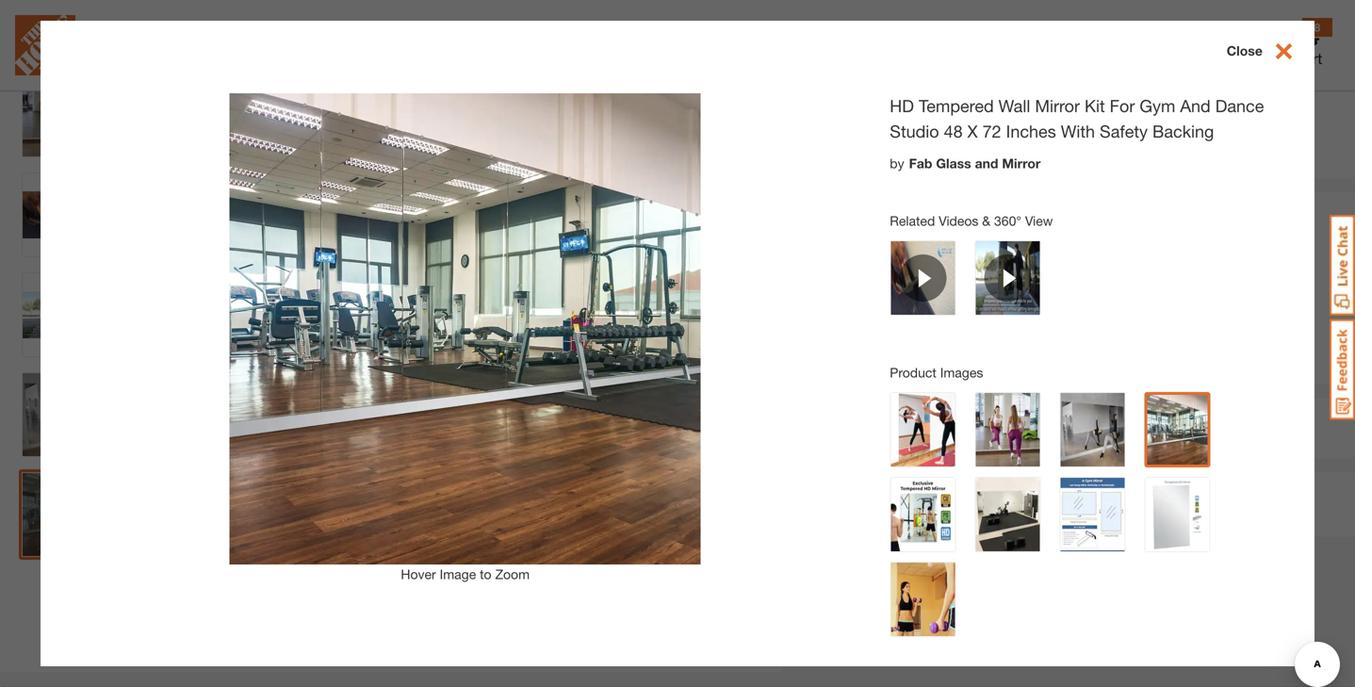 Task type: describe. For each thing, give the bounding box(es) containing it.
of
[[1043, 509, 1054, 525]]

delivery
[[994, 256, 1067, 278]]

x for 36 x 72
[[917, 137, 923, 152]]

included
[[901, 13, 959, 31]]

72 inside hd tempered wall mirror kit for gym and dance studio 48 x 72 inches with safety backing
[[983, 121, 1002, 141]]

wall
[[999, 96, 1031, 116]]

related videos & 360° view
[[890, 213, 1054, 229]]

available inside ship to store jan 2 - jan 5 available
[[840, 308, 892, 323]]

image inside hd tempered wall mirror kit for gym and dance studio 48 x 72 inches with safety backing main content
[[440, 567, 476, 582]]

mirror inside hd tempered wall mirror kit for gym and dance studio 48 x 72 inches with safety backing
[[1036, 96, 1081, 116]]

width (in.) x height (in.) : 48 x 72
[[811, 100, 999, 115]]

hover inside button
[[372, 537, 408, 553]]

easy
[[1009, 13, 1041, 31]]

purchase.
[[1058, 509, 1116, 525]]

city
[[900, 204, 923, 219]]

or
[[1093, 484, 1110, 505]]

hd
[[890, 96, 915, 116]]

free & easy returns in store or online return this item within 90 days of purchase. read return policy
[[856, 484, 1234, 525]]

& inside hd tempered wall mirror kit for gym and dance studio 48 x 72 inches with safety backing main content
[[983, 213, 991, 229]]

90
[[991, 509, 1006, 525]]

36 x 72 button
[[887, 125, 953, 164]]

glass
[[937, 155, 972, 171]]

daly
[[871, 204, 896, 219]]

images
[[941, 365, 984, 380]]

free
[[856, 484, 892, 505]]

product
[[890, 365, 937, 380]]

31.5 x 47.5
[[1201, 137, 1266, 152]]

zoom inside button
[[467, 537, 501, 553]]

delivery wednesday, jan 3 14 available
[[994, 256, 1108, 323]]

x for 31.5 x 47.5
[[1230, 137, 1237, 152]]

fab glass and mirror wall mirrors gm48x72 64.0 image
[[23, 0, 106, 57]]

kit
[[1085, 96, 1106, 116]]

5834403551001 image
[[23, 173, 106, 256]]

online
[[1114, 484, 1166, 505]]

31.5
[[1201, 137, 1227, 152]]

me button
[[1204, 23, 1264, 68]]

48 x 84
[[1125, 137, 1169, 152]]

backing
[[1153, 121, 1215, 141]]

add to cart button
[[945, 408, 1207, 449]]

360°
[[995, 213, 1022, 229]]

fab
[[909, 155, 933, 171]]

related
[[890, 213, 936, 229]]

48 for 48 x 84
[[1125, 137, 1140, 152]]

delivering
[[984, 204, 1042, 219]]

studio
[[890, 121, 940, 141]]

by
[[890, 155, 905, 171]]

6276695814001 image
[[23, 273, 106, 356]]

with
[[1061, 121, 1096, 141]]

2
[[848, 288, 855, 303]]

hardware included to diy easy to install gym mirror
[[832, 13, 1179, 31]]

x up x
[[973, 100, 980, 115]]

1 (in.) from the left
[[849, 100, 870, 115]]

8
[[1315, 21, 1321, 34]]

zoom inside hd tempered wall mirror kit for gym and dance studio 48 x 72 inches with safety backing main content
[[495, 567, 530, 582]]

daly city
[[871, 204, 923, 219]]

1 return from the left
[[856, 509, 895, 525]]

dance
[[1216, 96, 1265, 116]]

hover image to zoom inside hd tempered wall mirror kit for gym and dance studio 48 x 72 inches with safety backing main content
[[401, 567, 530, 582]]

3
[[1101, 288, 1108, 303]]

tempered
[[919, 96, 994, 116]]

close
[[1227, 43, 1263, 58]]

5
[[895, 288, 902, 303]]

48 inside hd tempered wall mirror kit for gym and dance studio 48 x 72 inches with safety backing
[[944, 121, 963, 141]]

48 x 60 button
[[963, 125, 1029, 164]]

daly city button
[[871, 204, 923, 219]]

72 down kit
[[1079, 137, 1093, 152]]

to inside ship to store jan 2 - jan 5 available
[[867, 256, 885, 278]]

48 x 72
[[1049, 137, 1093, 152]]

2 (in.) from the left
[[927, 100, 948, 115]]

2 jan from the left
[[868, 288, 891, 303]]

width
[[811, 100, 846, 115]]

48 x 72 button
[[1038, 125, 1105, 164]]

this
[[899, 509, 920, 525]]

gym
[[1106, 13, 1135, 31]]

videos
[[939, 213, 979, 229]]

84
[[1154, 137, 1169, 152]]

cart inside button
[[1096, 419, 1127, 437]]



Task type: vqa. For each thing, say whether or not it's contained in the screenshot.
kit
yes



Task type: locate. For each thing, give the bounding box(es) containing it.
height
[[884, 100, 923, 115]]

2 vertical spatial mirror
[[1003, 155, 1041, 171]]

add to cart
[[1044, 419, 1127, 437]]

hover inside hd tempered wall mirror kit for gym and dance studio 48 x 72 inches with safety backing main content
[[401, 567, 436, 582]]

jan
[[822, 288, 844, 303], [868, 288, 891, 303], [1074, 288, 1097, 303]]

x right 'inches'
[[1068, 137, 1075, 152]]

1 horizontal spatial return
[[1155, 509, 1195, 525]]

0 vertical spatial hover
[[372, 537, 408, 553]]

diy
[[981, 13, 1005, 31]]

1 horizontal spatial &
[[983, 213, 991, 229]]

0 horizontal spatial store
[[890, 256, 938, 278]]

(in.) up the studio
[[927, 100, 948, 115]]

and
[[1181, 96, 1211, 116]]

& inside free & easy returns in store or online return this item within 90 days of purchase. read return policy
[[896, 484, 908, 505]]

& left 360°
[[983, 213, 991, 229]]

fab glass and mirror wall mirrors gm48x72 40.2 image
[[23, 373, 106, 456]]

x left hd
[[874, 100, 881, 115]]

:
[[948, 100, 951, 115]]

to inside hd tempered wall mirror kit for gym and dance studio 48 x 72 inches with safety backing main content
[[480, 567, 492, 582]]

add
[[1044, 419, 1073, 437]]

store up 5
[[890, 256, 938, 278]]

install
[[1062, 13, 1102, 31]]

available down wednesday,
[[1013, 308, 1064, 323]]

x left 84
[[1144, 137, 1150, 152]]

3 jan from the left
[[1074, 288, 1097, 303]]

72 left wall
[[984, 100, 999, 115]]

mirror right gym
[[1139, 13, 1179, 31]]

48
[[955, 100, 970, 115], [944, 121, 963, 141], [974, 137, 989, 152], [1049, 137, 1064, 152], [1125, 137, 1140, 152]]

hover
[[372, 537, 408, 553], [401, 567, 436, 582]]

image inside button
[[411, 537, 448, 553]]

1 vertical spatial mirror
[[1036, 96, 1081, 116]]

store up of
[[1045, 484, 1088, 505]]

cart right 'add'
[[1096, 419, 1127, 437]]

0 vertical spatial image
[[411, 537, 448, 553]]

zoom
[[467, 537, 501, 553], [495, 567, 530, 582]]

wednesday,
[[994, 288, 1071, 303]]

fab glass and mirror wall mirrors gm48x72 e1.1 image
[[23, 74, 106, 157]]

0 vertical spatial mirror
[[1139, 13, 1179, 31]]

(in.) right the width
[[849, 100, 870, 115]]

item
[[924, 509, 949, 525]]

jan left 2
[[822, 288, 844, 303]]

fab glass and mirror wall mirrors gm48x72 a0.3 image
[[23, 473, 106, 556]]

0 vertical spatial cart
[[1294, 50, 1323, 67]]

31.5 x 47.5 button
[[1190, 125, 1278, 164]]

0 horizontal spatial jan
[[822, 288, 844, 303]]

1 vertical spatial zoom
[[495, 567, 530, 582]]

48 inside button
[[1125, 137, 1140, 152]]

jan inside delivery wednesday, jan 3 14 available
[[1074, 288, 1097, 303]]

1 vertical spatial image
[[440, 567, 476, 582]]

mirror down the 60
[[1003, 155, 1041, 171]]

jan left "3"
[[1074, 288, 1097, 303]]

2 available from the left
[[1013, 308, 1064, 323]]

hd tempered wall mirror kit for gym and dance studio 48 x 72 inches with safety backing main content
[[0, 0, 1356, 687]]

None field
[[851, 408, 891, 447]]

0 horizontal spatial (in.)
[[849, 100, 870, 115]]

+ button
[[891, 408, 930, 447]]

ship
[[822, 256, 862, 278]]

close button
[[1227, 39, 1315, 65]]

72 up fab
[[927, 137, 942, 152]]

1 vertical spatial hover image to zoom
[[401, 567, 530, 582]]

1 vertical spatial hover
[[401, 567, 436, 582]]

mirror
[[1139, 13, 1179, 31], [1036, 96, 1081, 116], [1003, 155, 1041, 171]]

cart down "8"
[[1294, 50, 1323, 67]]

+
[[904, 414, 917, 441]]

1 jan from the left
[[822, 288, 844, 303]]

0 vertical spatial zoom
[[467, 537, 501, 553]]

store inside ship to store jan 2 - jan 5 available
[[890, 256, 938, 278]]

2 horizontal spatial jan
[[1074, 288, 1097, 303]]

live chat image
[[1330, 215, 1356, 316]]

x inside button
[[1144, 137, 1150, 152]]

47.5
[[1241, 137, 1266, 152]]

x for 48 x 60
[[992, 137, 999, 152]]

1 vertical spatial store
[[1045, 484, 1088, 505]]

return
[[856, 509, 895, 525], [1155, 509, 1195, 525]]

policy
[[1199, 509, 1234, 525]]

return right read
[[1155, 509, 1195, 525]]

delivering to
[[984, 204, 1061, 219]]

gym
[[1140, 96, 1176, 116]]

to
[[963, 13, 977, 31], [1045, 13, 1058, 31], [1046, 204, 1057, 219], [867, 256, 885, 278], [1077, 419, 1092, 437], [451, 537, 463, 553], [480, 567, 492, 582]]

the home depot logo image
[[15, 15, 75, 75]]

x for 48 x 72
[[1068, 137, 1075, 152]]

1 horizontal spatial cart
[[1294, 50, 1323, 67]]

returns
[[956, 484, 1020, 505]]

available down -
[[840, 308, 892, 323]]

return down free in the right bottom of the page
[[856, 509, 895, 525]]

36
[[898, 137, 913, 152]]

and
[[975, 155, 999, 171]]

for
[[1110, 96, 1136, 116]]

read return policy link
[[1121, 508, 1234, 527]]

1 horizontal spatial available
[[1013, 308, 1064, 323]]

72 right x
[[983, 121, 1002, 141]]

1 horizontal spatial store
[[1045, 484, 1088, 505]]

1 horizontal spatial (in.)
[[927, 100, 948, 115]]

hover image to zoom button
[[154, 0, 720, 555]]

14
[[994, 308, 1009, 323]]

jan right -
[[868, 288, 891, 303]]

(in.)
[[849, 100, 870, 115], [927, 100, 948, 115]]

1 vertical spatial cart
[[1096, 419, 1127, 437]]

easy
[[913, 484, 951, 505]]

available inside delivery wednesday, jan 3 14 available
[[1013, 308, 1064, 323]]

view
[[1026, 213, 1054, 229]]

me
[[1224, 50, 1245, 67]]

inches
[[1007, 121, 1057, 141]]

hardware
[[832, 13, 897, 31]]

hover image to zoom
[[372, 537, 501, 553], [401, 567, 530, 582]]

0 vertical spatial &
[[983, 213, 991, 229]]

days
[[1009, 509, 1039, 525]]

x left the 60
[[992, 137, 999, 152]]

1 horizontal spatial jan
[[868, 288, 891, 303]]

in
[[1025, 484, 1040, 505]]

& up this
[[896, 484, 908, 505]]

hd tempered wall mirror kit for gym and dance studio 48 x 72 inches with safety backing
[[890, 96, 1265, 141]]

1 available from the left
[[840, 308, 892, 323]]

image
[[411, 537, 448, 553], [440, 567, 476, 582]]

x
[[874, 100, 881, 115], [973, 100, 980, 115], [917, 137, 923, 152], [992, 137, 999, 152], [1068, 137, 1075, 152], [1144, 137, 1150, 152], [1230, 137, 1237, 152]]

48 x 84 button
[[1114, 125, 1180, 164]]

available
[[840, 308, 892, 323], [1013, 308, 1064, 323]]

product images
[[890, 365, 984, 380]]

48 for 48 x 72
[[1049, 137, 1064, 152]]

48 x 60
[[974, 137, 1017, 152]]

cart 8
[[1294, 21, 1323, 67]]

read
[[1121, 509, 1152, 525]]

0 vertical spatial store
[[890, 256, 938, 278]]

ship to store jan 2 - jan 5 available
[[822, 256, 938, 323]]

2 return from the left
[[1155, 509, 1195, 525]]

x
[[968, 121, 978, 141]]

within
[[953, 509, 987, 525]]

0 horizontal spatial cart
[[1096, 419, 1127, 437]]

0 horizontal spatial available
[[840, 308, 892, 323]]

&
[[983, 213, 991, 229], [896, 484, 908, 505]]

mirror up with
[[1036, 96, 1081, 116]]

48 for 48 x 60
[[974, 137, 989, 152]]

-
[[859, 288, 865, 303]]

60
[[1003, 137, 1017, 152]]

close image
[[1263, 39, 1296, 63]]

0 vertical spatial hover image to zoom
[[372, 537, 501, 553]]

x for 48 x 84
[[1144, 137, 1150, 152]]

1 vertical spatial &
[[896, 484, 908, 505]]

hover image to zoom inside button
[[372, 537, 501, 553]]

0 horizontal spatial return
[[856, 509, 895, 525]]

safety
[[1100, 121, 1148, 141]]

store inside free & easy returns in store or online return this item within 90 days of purchase. read return policy
[[1045, 484, 1088, 505]]

by fab glass and mirror
[[890, 155, 1041, 171]]

x right 31.5
[[1230, 137, 1237, 152]]

36 x 72
[[898, 137, 942, 152]]

0 horizontal spatial &
[[896, 484, 908, 505]]

feedback link image
[[1330, 319, 1356, 421]]

x right 36
[[917, 137, 923, 152]]

store
[[890, 256, 938, 278], [1045, 484, 1088, 505]]



